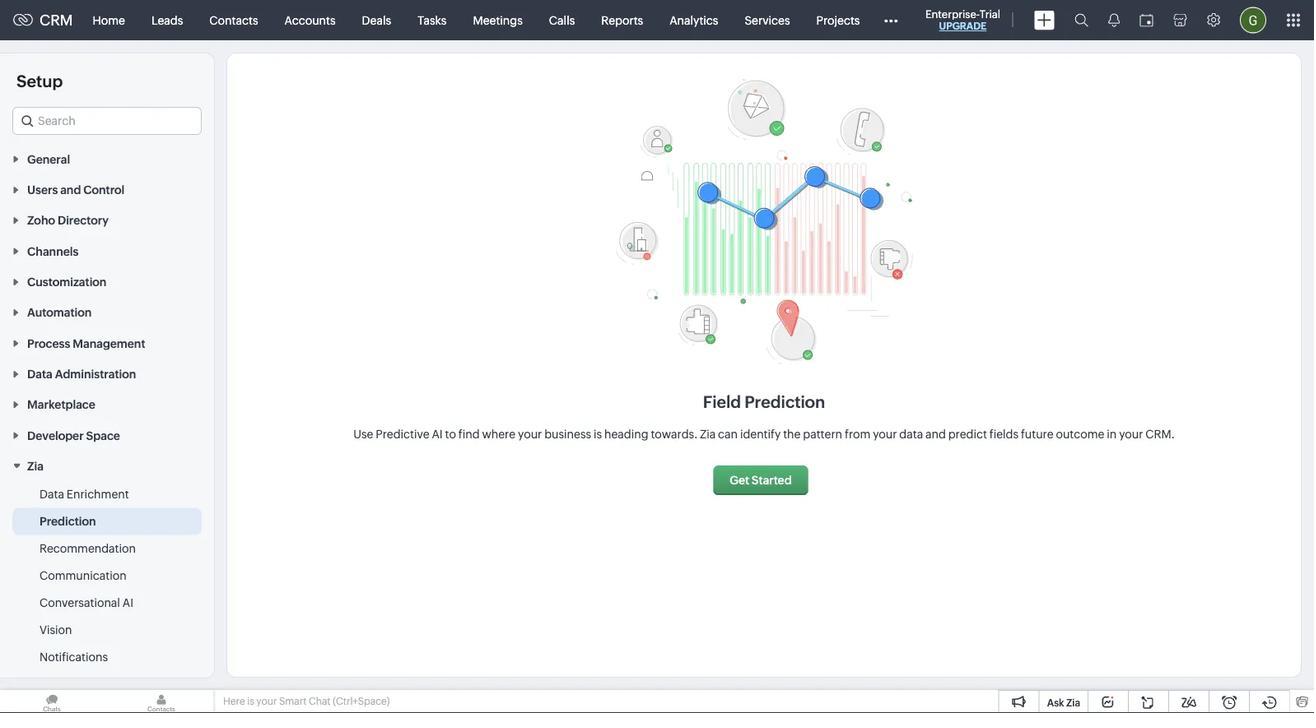 Task type: vqa. For each thing, say whether or not it's contained in the screenshot.
the "Record Selection"
no



Task type: locate. For each thing, give the bounding box(es) containing it.
reports link
[[588, 0, 656, 40]]

prediction inside zia region
[[40, 515, 96, 528]]

channels
[[27, 245, 79, 258]]

general
[[27, 153, 70, 166]]

crm link
[[13, 12, 73, 29]]

your left data
[[873, 428, 897, 441]]

marketplace
[[27, 399, 95, 412]]

0 horizontal spatial is
[[247, 697, 254, 708]]

to
[[445, 428, 456, 441]]

1 vertical spatial is
[[247, 697, 254, 708]]

meetings link
[[460, 0, 536, 40]]

predict
[[948, 428, 987, 441]]

notifications
[[40, 651, 108, 664]]

1 vertical spatial data
[[40, 488, 64, 501]]

conversational ai
[[40, 597, 133, 610]]

get
[[730, 474, 749, 487]]

zia right ask
[[1066, 698, 1080, 709]]

space
[[86, 429, 120, 442]]

data inside dropdown button
[[27, 368, 53, 381]]

1 vertical spatial prediction
[[40, 515, 96, 528]]

recommendation link
[[40, 541, 136, 557]]

1 vertical spatial and
[[926, 428, 946, 441]]

from
[[845, 428, 871, 441]]

data administration
[[27, 368, 136, 381]]

data enrichment
[[40, 488, 129, 501]]

1 vertical spatial ai
[[122, 597, 133, 610]]

zia button
[[0, 451, 214, 481]]

ai
[[432, 428, 443, 441], [122, 597, 133, 610]]

management
[[73, 337, 145, 350]]

calls
[[549, 14, 575, 27]]

started
[[752, 474, 792, 487]]

2 vertical spatial zia
[[1066, 698, 1080, 709]]

contacts link
[[196, 0, 271, 40]]

use predictive ai to find where your business is heading towards. zia can identify the pattern from your data and predict fields future outcome in your crm.
[[354, 428, 1175, 441]]

identify
[[740, 428, 781, 441]]

zia down developer
[[27, 460, 44, 473]]

and right data
[[926, 428, 946, 441]]

ask zia
[[1047, 698, 1080, 709]]

analytics link
[[656, 0, 732, 40]]

deals link
[[349, 0, 404, 40]]

contacts
[[209, 14, 258, 27]]

data for data administration
[[27, 368, 53, 381]]

1 horizontal spatial ai
[[432, 428, 443, 441]]

deals
[[362, 14, 391, 27]]

developer
[[27, 429, 84, 442]]

data up prediction link
[[40, 488, 64, 501]]

data
[[27, 368, 53, 381], [40, 488, 64, 501]]

0 vertical spatial and
[[60, 183, 81, 197]]

get started
[[730, 474, 792, 487]]

1 vertical spatial zia
[[27, 460, 44, 473]]

profile image
[[1240, 7, 1266, 33]]

future
[[1021, 428, 1054, 441]]

crm.
[[1146, 428, 1175, 441]]

data administration button
[[0, 358, 214, 389]]

smart
[[279, 697, 307, 708]]

data down process
[[27, 368, 53, 381]]

prediction link
[[40, 514, 96, 530]]

and
[[60, 183, 81, 197], [926, 428, 946, 441]]

is left heading
[[594, 428, 602, 441]]

2 horizontal spatial zia
[[1066, 698, 1080, 709]]

zia left "can"
[[700, 428, 716, 441]]

0 horizontal spatial prediction
[[40, 515, 96, 528]]

zia
[[700, 428, 716, 441], [27, 460, 44, 473], [1066, 698, 1080, 709]]

and right users
[[60, 183, 81, 197]]

general button
[[0, 143, 214, 174]]

home link
[[79, 0, 138, 40]]

prediction down data enrichment link
[[40, 515, 96, 528]]

ai right conversational
[[122, 597, 133, 610]]

data inside zia region
[[40, 488, 64, 501]]

zia inside dropdown button
[[27, 460, 44, 473]]

is right the here
[[247, 697, 254, 708]]

search element
[[1065, 0, 1098, 40]]

0 horizontal spatial ai
[[122, 597, 133, 610]]

create menu element
[[1024, 0, 1065, 40]]

users and control button
[[0, 174, 214, 205]]

0 vertical spatial data
[[27, 368, 53, 381]]

None field
[[12, 107, 202, 135]]

in
[[1107, 428, 1117, 441]]

0 horizontal spatial zia
[[27, 460, 44, 473]]

process management
[[27, 337, 145, 350]]

chats image
[[0, 691, 104, 714]]

ai inside zia region
[[122, 597, 133, 610]]

1 horizontal spatial and
[[926, 428, 946, 441]]

projects link
[[803, 0, 873, 40]]

prediction
[[745, 393, 825, 412], [40, 515, 96, 528]]

process management button
[[0, 328, 214, 358]]

enterprise-trial upgrade
[[925, 8, 1000, 32]]

developer space button
[[0, 420, 214, 451]]

zoho directory
[[27, 214, 109, 227]]

communication
[[40, 570, 126, 583]]

1 horizontal spatial zia
[[700, 428, 716, 441]]

your right where
[[518, 428, 542, 441]]

your right in
[[1119, 428, 1143, 441]]

customization
[[27, 276, 107, 289]]

1 horizontal spatial prediction
[[745, 393, 825, 412]]

users
[[27, 183, 58, 197]]

0 horizontal spatial and
[[60, 183, 81, 197]]

0 vertical spatial is
[[594, 428, 602, 441]]

communication link
[[40, 568, 126, 584]]

analytics
[[670, 14, 718, 27]]

conversational ai link
[[40, 595, 133, 612]]

prediction up the
[[745, 393, 825, 412]]

ai left to
[[432, 428, 443, 441]]

0 vertical spatial prediction
[[745, 393, 825, 412]]

leads link
[[138, 0, 196, 40]]



Task type: describe. For each thing, give the bounding box(es) containing it.
towards.
[[651, 428, 697, 441]]

process
[[27, 337, 70, 350]]

use
[[354, 428, 373, 441]]

predictive
[[376, 428, 430, 441]]

users and control
[[27, 183, 125, 197]]

enrichment
[[67, 488, 129, 501]]

zoho directory button
[[0, 205, 214, 236]]

tasks
[[418, 14, 447, 27]]

home
[[93, 14, 125, 27]]

Search text field
[[13, 108, 201, 134]]

customization button
[[0, 266, 214, 297]]

fields
[[990, 428, 1019, 441]]

conversational
[[40, 597, 120, 610]]

pattern
[[803, 428, 842, 441]]

developer space
[[27, 429, 120, 442]]

search image
[[1075, 13, 1089, 27]]

services link
[[732, 0, 803, 40]]

the
[[783, 428, 801, 441]]

get started button
[[713, 466, 808, 496]]

zia region
[[0, 481, 214, 672]]

administration
[[55, 368, 136, 381]]

data for data enrichment
[[40, 488, 64, 501]]

0 vertical spatial ai
[[432, 428, 443, 441]]

signals element
[[1098, 0, 1130, 40]]

outcome
[[1056, 428, 1105, 441]]

create menu image
[[1034, 10, 1055, 30]]

leads
[[151, 14, 183, 27]]

business
[[544, 428, 591, 441]]

here is your smart chat (ctrl+space)
[[223, 697, 390, 708]]

projects
[[817, 14, 860, 27]]

trial
[[980, 8, 1000, 20]]

tasks link
[[404, 0, 460, 40]]

heading
[[604, 428, 649, 441]]

marketplace button
[[0, 389, 214, 420]]

field prediction
[[703, 393, 825, 412]]

enterprise-
[[925, 8, 980, 20]]

(ctrl+space)
[[333, 697, 390, 708]]

contacts image
[[110, 691, 213, 714]]

crm
[[40, 12, 73, 29]]

where
[[482, 428, 516, 441]]

calls link
[[536, 0, 588, 40]]

find
[[458, 428, 480, 441]]

your left smart
[[256, 697, 277, 708]]

vision link
[[40, 622, 72, 639]]

zoho
[[27, 214, 55, 227]]

1 horizontal spatial is
[[594, 428, 602, 441]]

reports
[[601, 14, 643, 27]]

meetings
[[473, 14, 523, 27]]

data
[[899, 428, 923, 441]]

profile element
[[1230, 0, 1276, 40]]

vision
[[40, 624, 72, 637]]

accounts link
[[271, 0, 349, 40]]

Other Modules field
[[873, 7, 909, 33]]

channels button
[[0, 236, 214, 266]]

setup
[[16, 72, 63, 91]]

chat
[[309, 697, 331, 708]]

control
[[83, 183, 125, 197]]

ask
[[1047, 698, 1064, 709]]

field
[[703, 393, 741, 412]]

here
[[223, 697, 245, 708]]

accounts
[[284, 14, 336, 27]]

notifications link
[[40, 649, 108, 666]]

and inside dropdown button
[[60, 183, 81, 197]]

data enrichment link
[[40, 486, 129, 503]]

signals image
[[1108, 13, 1120, 27]]

0 vertical spatial zia
[[700, 428, 716, 441]]

services
[[745, 14, 790, 27]]

can
[[718, 428, 738, 441]]

calendar image
[[1140, 14, 1154, 27]]

automation button
[[0, 297, 214, 328]]

directory
[[58, 214, 109, 227]]



